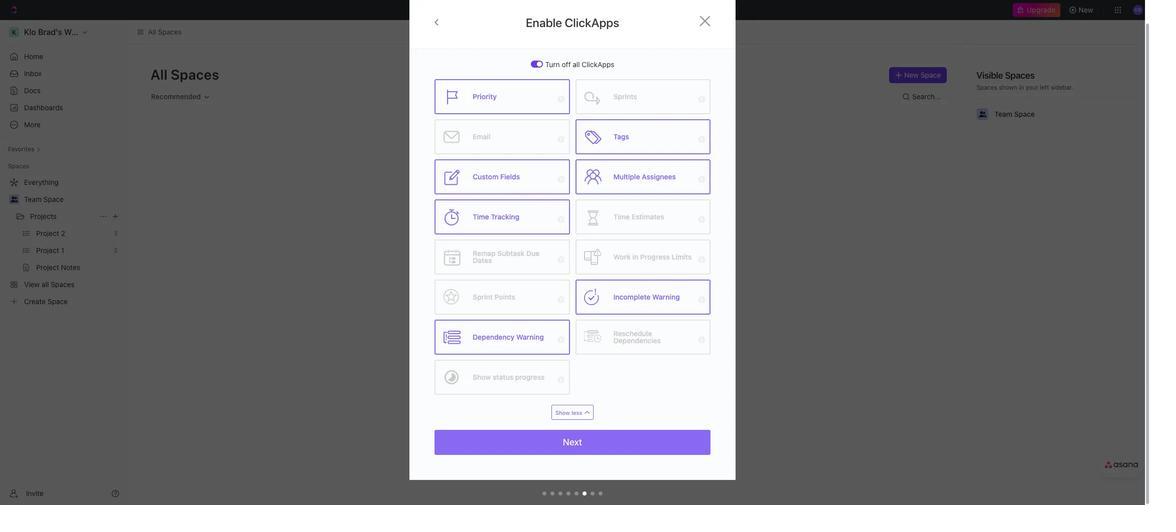 Task type: vqa. For each thing, say whether or not it's contained in the screenshot.
'enable clickapps'
yes



Task type: describe. For each thing, give the bounding box(es) containing it.
home
[[24, 52, 43, 61]]

remap subtask due dates
[[473, 249, 540, 265]]

sprints
[[613, 92, 637, 101]]

docs link
[[4, 83, 123, 99]]

⌘k button
[[412, 3, 709, 17]]

all
[[573, 60, 580, 68]]

your
[[1026, 84, 1038, 91]]

show less button
[[551, 405, 594, 420]]

progress
[[640, 253, 670, 261]]

turn off all clickapps
[[545, 60, 614, 68]]

sprint
[[473, 293, 493, 302]]

in inside enable clickapps dialog
[[632, 253, 638, 261]]

points
[[495, 293, 515, 302]]

⌘k
[[694, 6, 705, 14]]

team space link
[[24, 192, 121, 208]]

search...
[[912, 92, 941, 101]]

spaces inside sidebar navigation
[[8, 163, 29, 170]]

space inside new space button
[[920, 71, 941, 79]]

joined
[[556, 206, 573, 213]]

custom fields
[[473, 173, 520, 181]]

dependency warning
[[473, 333, 544, 342]]

enable clickapps
[[526, 16, 619, 30]]

subtask
[[497, 249, 524, 258]]

tags
[[613, 132, 629, 141]]

warning for incomplete warning
[[652, 293, 680, 302]]

show for show status progress
[[473, 373, 491, 382]]

next
[[563, 438, 582, 448]]

show for show less
[[555, 410, 570, 416]]

visible spaces spaces shown in your left sidebar.
[[976, 70, 1073, 91]]

less
[[571, 410, 582, 416]]

estimates
[[632, 213, 664, 221]]

1 horizontal spatial team space
[[994, 110, 1035, 118]]

docs
[[24, 86, 41, 95]]

space inside team space link
[[43, 195, 64, 204]]

remap
[[473, 249, 496, 258]]

tracking
[[491, 213, 519, 221]]

multiple
[[613, 173, 640, 181]]

favorites
[[8, 146, 35, 153]]

new space
[[904, 71, 941, 79]]

limits
[[672, 253, 692, 261]]

user group image
[[979, 111, 986, 117]]

dependency
[[473, 333, 515, 342]]

show status progress
[[473, 373, 545, 382]]

work
[[613, 253, 631, 261]]

tree inside sidebar navigation
[[4, 175, 123, 310]]

dates
[[473, 256, 492, 265]]

fields
[[500, 173, 520, 181]]

team space inside tree
[[24, 195, 64, 204]]

next button
[[435, 431, 710, 456]]

new for new
[[1079, 6, 1093, 14]]

progress
[[515, 373, 545, 382]]

incomplete warning
[[613, 293, 680, 302]]

sidebar navigation
[[0, 20, 128, 506]]

upgrade link
[[1013, 3, 1061, 17]]



Task type: locate. For each thing, give the bounding box(es) containing it.
team
[[994, 110, 1012, 118], [24, 195, 42, 204]]

turn
[[545, 60, 560, 68]]

1 time from the left
[[473, 213, 489, 221]]

in right work
[[632, 253, 638, 261]]

work in progress limits
[[613, 253, 692, 261]]

off
[[562, 60, 571, 68]]

show inside button
[[555, 410, 570, 416]]

show left "less" on the bottom of page
[[555, 410, 570, 416]]

incomplete
[[613, 293, 650, 302]]

1 vertical spatial all spaces
[[151, 66, 219, 83]]

inbox link
[[4, 66, 123, 82]]

0 horizontal spatial team
[[24, 195, 42, 204]]

in left your
[[1019, 84, 1024, 91]]

1 horizontal spatial warning
[[652, 293, 680, 302]]

1 horizontal spatial team
[[994, 110, 1012, 118]]

home link
[[4, 49, 123, 65]]

0 horizontal spatial team space
[[24, 195, 64, 204]]

space up search...
[[920, 71, 941, 79]]

left
[[1040, 84, 1049, 91]]

clickapps up turn off all clickapps
[[565, 16, 619, 30]]

2 time from the left
[[613, 213, 630, 221]]

team right user group icon
[[24, 195, 42, 204]]

clickapps
[[565, 16, 619, 30], [582, 60, 614, 68]]

new inside button
[[904, 71, 919, 79]]

0 vertical spatial team space
[[994, 110, 1035, 118]]

enable
[[526, 16, 562, 30]]

in
[[1019, 84, 1024, 91], [632, 253, 638, 261]]

user group image
[[10, 197, 18, 203]]

upgrade
[[1027, 6, 1056, 14]]

0 horizontal spatial space
[[43, 195, 64, 204]]

tree containing team space
[[4, 175, 123, 310]]

1 horizontal spatial in
[[1019, 84, 1024, 91]]

new inside button
[[1079, 6, 1093, 14]]

warning
[[652, 293, 680, 302], [516, 333, 544, 342]]

email
[[473, 132, 491, 141]]

space up projects link at the top of page
[[43, 195, 64, 204]]

1 vertical spatial team
[[24, 195, 42, 204]]

shown
[[999, 84, 1017, 91]]

0 vertical spatial clickapps
[[565, 16, 619, 30]]

all spaces
[[148, 28, 182, 36], [151, 66, 219, 83]]

new
[[1079, 6, 1093, 14], [904, 71, 919, 79]]

visible
[[976, 70, 1003, 81]]

1 vertical spatial in
[[632, 253, 638, 261]]

2 vertical spatial all
[[524, 206, 532, 213]]

team inside tree
[[24, 195, 42, 204]]

enable clickapps dialog
[[409, 0, 736, 506]]

0 vertical spatial in
[[1019, 84, 1024, 91]]

sprint points
[[473, 293, 515, 302]]

0 vertical spatial show
[[473, 373, 491, 382]]

reschedule dependencies
[[613, 330, 661, 345]]

favorites button
[[4, 144, 45, 156]]

priority
[[473, 92, 497, 101]]

spaces
[[158, 28, 182, 36], [171, 66, 219, 83], [1005, 70, 1035, 81], [976, 84, 997, 91], [8, 163, 29, 170], [533, 206, 554, 213]]

1 vertical spatial new
[[904, 71, 919, 79]]

dashboards link
[[4, 100, 123, 116]]

projects link
[[30, 209, 95, 225]]

2 vertical spatial space
[[43, 195, 64, 204]]

search... button
[[898, 89, 947, 105]]

1 vertical spatial warning
[[516, 333, 544, 342]]

show less
[[555, 410, 582, 416]]

all spaces joined
[[524, 206, 573, 213]]

2 horizontal spatial space
[[1014, 110, 1035, 118]]

tree
[[4, 175, 123, 310]]

1 vertical spatial clickapps
[[582, 60, 614, 68]]

team space
[[994, 110, 1035, 118], [24, 195, 64, 204]]

in inside visible spaces spaces shown in your left sidebar.
[[1019, 84, 1024, 91]]

all
[[148, 28, 156, 36], [151, 66, 168, 83], [524, 206, 532, 213]]

time
[[473, 213, 489, 221], [613, 213, 630, 221]]

new for new space
[[904, 71, 919, 79]]

time left tracking
[[473, 213, 489, 221]]

space
[[920, 71, 941, 79], [1014, 110, 1035, 118], [43, 195, 64, 204]]

reschedule
[[613, 330, 652, 338]]

1 vertical spatial team space
[[24, 195, 64, 204]]

time left estimates
[[613, 213, 630, 221]]

assignees
[[642, 173, 676, 181]]

sidebar.
[[1051, 84, 1073, 91]]

warning right dependency
[[516, 333, 544, 342]]

1 horizontal spatial new
[[1079, 6, 1093, 14]]

1 horizontal spatial space
[[920, 71, 941, 79]]

team space up projects
[[24, 195, 64, 204]]

show
[[473, 373, 491, 382], [555, 410, 570, 416]]

clickapps right all
[[582, 60, 614, 68]]

new space button
[[889, 67, 947, 83]]

new button
[[1065, 2, 1099, 18]]

new right upgrade
[[1079, 6, 1093, 14]]

status
[[493, 373, 513, 382]]

dashboards
[[24, 103, 63, 112]]

new up search... button
[[904, 71, 919, 79]]

1 vertical spatial show
[[555, 410, 570, 416]]

team right user group image
[[994, 110, 1012, 118]]

multiple assignees
[[613, 173, 676, 181]]

0 vertical spatial space
[[920, 71, 941, 79]]

time for time estimates
[[613, 213, 630, 221]]

1 horizontal spatial show
[[555, 410, 570, 416]]

team space down shown
[[994, 110, 1035, 118]]

invite
[[26, 489, 44, 498]]

due
[[526, 249, 540, 258]]

0 vertical spatial all spaces
[[148, 28, 182, 36]]

custom
[[473, 173, 498, 181]]

1 horizontal spatial time
[[613, 213, 630, 221]]

inbox
[[24, 69, 42, 78]]

0 vertical spatial team
[[994, 110, 1012, 118]]

space down your
[[1014, 110, 1035, 118]]

warning for dependency warning
[[516, 333, 544, 342]]

0 horizontal spatial new
[[904, 71, 919, 79]]

projects
[[30, 212, 57, 221]]

0 vertical spatial warning
[[652, 293, 680, 302]]

0 horizontal spatial in
[[632, 253, 638, 261]]

0 horizontal spatial show
[[473, 373, 491, 382]]

0 vertical spatial new
[[1079, 6, 1093, 14]]

1 vertical spatial all
[[151, 66, 168, 83]]

0 horizontal spatial warning
[[516, 333, 544, 342]]

time estimates
[[613, 213, 664, 221]]

time tracking
[[473, 213, 519, 221]]

0 vertical spatial all
[[148, 28, 156, 36]]

time for time tracking
[[473, 213, 489, 221]]

show left status
[[473, 373, 491, 382]]

dependencies
[[613, 337, 661, 345]]

warning right incomplete
[[652, 293, 680, 302]]

1 vertical spatial space
[[1014, 110, 1035, 118]]

0 horizontal spatial time
[[473, 213, 489, 221]]



